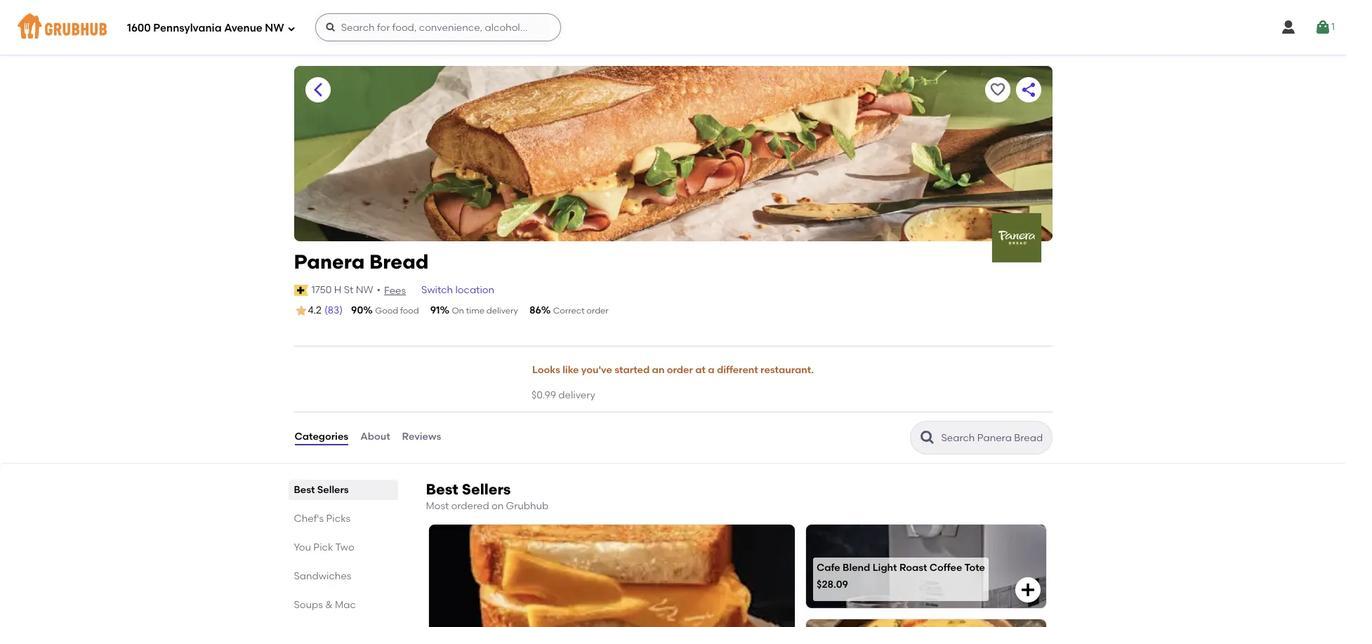 Task type: locate. For each thing, give the bounding box(es) containing it.
Search Panera Bread search field
[[940, 432, 1048, 445]]

tote
[[965, 563, 986, 575]]

pennsylvania
[[153, 22, 222, 34]]

panera bread logo image
[[992, 214, 1041, 263]]

most
[[426, 501, 449, 512]]

sellers for best sellers
[[317, 484, 349, 496]]

1 horizontal spatial sellers
[[462, 481, 511, 498]]

sellers inside best sellers most ordered on grubhub
[[462, 481, 511, 498]]

best sellers most ordered on grubhub
[[426, 481, 549, 512]]

0 horizontal spatial order
[[587, 306, 609, 316]]

sellers
[[462, 481, 511, 498], [317, 484, 349, 496]]

1 vertical spatial order
[[667, 365, 693, 377]]

0 vertical spatial svg image
[[1315, 19, 1332, 36]]

order
[[587, 306, 609, 316], [667, 365, 693, 377]]

delivery right time
[[487, 306, 518, 316]]

switch location
[[422, 284, 495, 296]]

light
[[873, 563, 897, 575]]

nw
[[265, 22, 284, 34], [356, 284, 373, 296]]

nw right avenue
[[265, 22, 284, 34]]

1 button
[[1315, 15, 1335, 40]]

sellers for best sellers most ordered on grubhub
[[462, 481, 511, 498]]

order left at
[[667, 365, 693, 377]]

1 vertical spatial delivery
[[559, 390, 596, 402]]

coffee
[[930, 563, 963, 575]]

looks like you've started an order at a different restaurant.
[[532, 365, 814, 377]]

sandwiches
[[294, 571, 351, 583]]

categories
[[295, 432, 349, 444]]

1 vertical spatial svg image
[[1020, 582, 1037, 599]]

svg image left 1 button
[[1281, 19, 1297, 36]]

best sellers tab
[[294, 483, 392, 498]]

•
[[377, 284, 381, 296]]

svg image up caret left icon
[[325, 22, 336, 33]]

1750 h st nw button
[[311, 283, 374, 299]]

best up chef's
[[294, 484, 315, 496]]

correct
[[553, 306, 585, 316]]

4.2
[[308, 305, 322, 317]]

0 horizontal spatial nw
[[265, 22, 284, 34]]

like
[[563, 365, 579, 377]]

good
[[375, 306, 398, 316]]

best sellers
[[294, 484, 349, 496]]

best inside best sellers most ordered on grubhub
[[426, 481, 459, 498]]

a
[[708, 365, 715, 377]]

86
[[530, 305, 541, 317]]

nw inside the "main navigation" navigation
[[265, 22, 284, 34]]

looks like you've started an order at a different restaurant. button
[[532, 356, 815, 387]]

1 horizontal spatial svg image
[[1315, 19, 1332, 36]]

time
[[466, 306, 485, 316]]

started
[[615, 365, 650, 377]]

sellers inside "tab"
[[317, 484, 349, 496]]

1 vertical spatial nw
[[356, 284, 373, 296]]

on
[[492, 501, 504, 512]]

nw for 1750 h st nw
[[356, 284, 373, 296]]

chef's picks tab
[[294, 512, 392, 527]]

best up most
[[426, 481, 459, 498]]

0 vertical spatial order
[[587, 306, 609, 316]]

delivery down like in the left bottom of the page
[[559, 390, 596, 402]]

0 horizontal spatial sellers
[[317, 484, 349, 496]]

$0.99 delivery
[[532, 390, 596, 402]]

nw left •
[[356, 284, 373, 296]]

best inside "tab"
[[294, 484, 315, 496]]

sellers up picks
[[317, 484, 349, 496]]

1750
[[312, 284, 332, 296]]

subscription pass image
[[294, 285, 308, 296]]

sandwiches tab
[[294, 569, 392, 584]]

$0.99
[[532, 390, 556, 402]]

location
[[456, 284, 495, 296]]

2 horizontal spatial svg image
[[1281, 19, 1297, 36]]

0 horizontal spatial best
[[294, 484, 315, 496]]

• fees
[[377, 284, 406, 297]]

mac
[[335, 600, 356, 612]]

1 horizontal spatial order
[[667, 365, 693, 377]]

delivery
[[487, 306, 518, 316], [559, 390, 596, 402]]

nw inside button
[[356, 284, 373, 296]]

you pick two tab
[[294, 541, 392, 555]]

main navigation navigation
[[0, 0, 1347, 55]]

sellers up on
[[462, 481, 511, 498]]

1600 pennsylvania avenue nw
[[127, 22, 284, 34]]

best
[[426, 481, 459, 498], [294, 484, 315, 496]]

0 vertical spatial nw
[[265, 22, 284, 34]]

soups
[[294, 600, 323, 612]]

cafe
[[817, 563, 841, 575]]

on
[[452, 306, 464, 316]]

svg image
[[1315, 19, 1332, 36], [1020, 582, 1037, 599]]

chef's
[[294, 513, 324, 525]]

1 horizontal spatial nw
[[356, 284, 373, 296]]

0 horizontal spatial delivery
[[487, 306, 518, 316]]

svg image inside 1 button
[[1315, 19, 1332, 36]]

svg image
[[1281, 19, 1297, 36], [325, 22, 336, 33], [287, 24, 295, 33]]

blend
[[843, 563, 871, 575]]

order right the correct
[[587, 306, 609, 316]]

categories button
[[294, 413, 349, 463]]

1 horizontal spatial best
[[426, 481, 459, 498]]

1750 h st nw
[[312, 284, 373, 296]]

different
[[717, 365, 758, 377]]

reviews
[[402, 432, 441, 444]]

90
[[351, 305, 363, 317]]

Search for food, convenience, alcohol... search field
[[315, 13, 561, 41]]

svg image right avenue
[[287, 24, 295, 33]]



Task type: describe. For each thing, give the bounding box(es) containing it.
best for best sellers most ordered on grubhub
[[426, 481, 459, 498]]

panera bread
[[294, 250, 429, 274]]

save this restaurant image
[[989, 81, 1006, 98]]

about
[[360, 432, 390, 444]]

chef's picks
[[294, 513, 351, 525]]

you've
[[582, 365, 612, 377]]

1 horizontal spatial svg image
[[325, 22, 336, 33]]

0 horizontal spatial svg image
[[287, 24, 295, 33]]

two
[[335, 542, 354, 554]]

fees button
[[384, 284, 407, 299]]

good food
[[375, 306, 419, 316]]

best for best sellers
[[294, 484, 315, 496]]

on time delivery
[[452, 306, 518, 316]]

ordered
[[451, 501, 489, 512]]

cafe blend light roast coffee tote $28.09
[[817, 563, 986, 591]]

order inside looks like you've started an order at a different restaurant. button
[[667, 365, 693, 377]]

0 horizontal spatial svg image
[[1020, 582, 1037, 599]]

switch
[[422, 284, 453, 296]]

you
[[294, 542, 311, 554]]

1 horizontal spatial delivery
[[559, 390, 596, 402]]

soups & mac tab
[[294, 598, 392, 613]]

st
[[344, 284, 354, 296]]

0 vertical spatial delivery
[[487, 306, 518, 316]]

1600
[[127, 22, 151, 34]]

fees
[[384, 285, 406, 297]]

reviews button
[[401, 413, 442, 463]]

pick
[[314, 542, 333, 554]]

avenue
[[224, 22, 263, 34]]

at
[[696, 365, 706, 377]]

search icon image
[[919, 430, 936, 446]]

restaurant.
[[761, 365, 814, 377]]

food
[[400, 306, 419, 316]]

save this restaurant button
[[985, 77, 1010, 103]]

picks
[[326, 513, 351, 525]]

caret left icon image
[[309, 81, 326, 98]]

panera
[[294, 250, 365, 274]]

looks
[[532, 365, 560, 377]]

an
[[652, 365, 665, 377]]

soups & mac
[[294, 600, 356, 612]]

you pick two
[[294, 542, 354, 554]]

bread
[[370, 250, 429, 274]]

share icon image
[[1020, 81, 1037, 98]]

91
[[430, 305, 440, 317]]

grubhub
[[506, 501, 549, 512]]

about button
[[360, 413, 391, 463]]

1
[[1332, 21, 1335, 33]]

h
[[334, 284, 342, 296]]

star icon image
[[294, 304, 308, 318]]

switch location button
[[421, 283, 495, 299]]

$28.09
[[817, 579, 848, 591]]

nw for 1600 pennsylvania avenue nw
[[265, 22, 284, 34]]

&
[[325, 600, 333, 612]]

roast
[[900, 563, 928, 575]]

correct order
[[553, 306, 609, 316]]

(83)
[[324, 305, 343, 317]]



Task type: vqa. For each thing, say whether or not it's contained in the screenshot.
order to the right
yes



